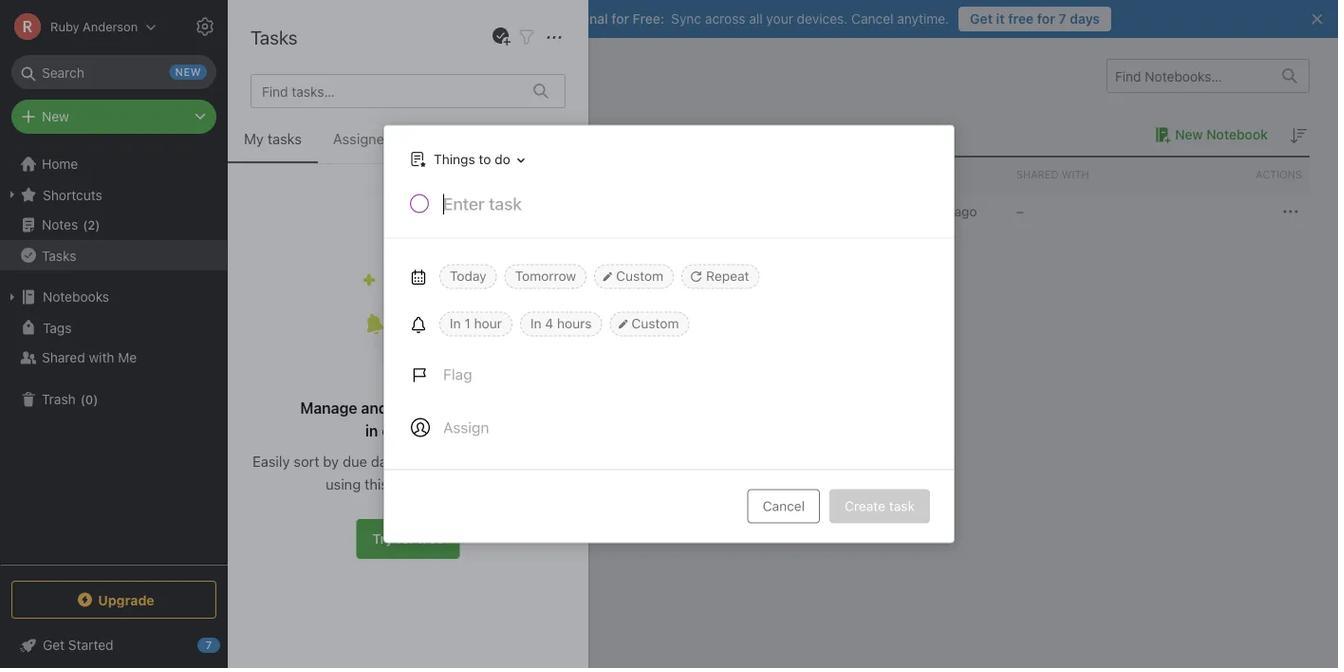 Task type: describe. For each thing, give the bounding box(es) containing it.
1 horizontal spatial cancel
[[852, 11, 894, 27]]

notes ( 2 )
[[42, 217, 100, 233]]

( for trash
[[80, 392, 85, 407]]

1 vertical spatial notebooks
[[43, 289, 109, 305]]

assign button
[[400, 405, 501, 451]]

4
[[545, 316, 554, 331]]

notes for notes ( 2 )
[[42, 217, 78, 233]]

hour
[[474, 316, 502, 331]]

new for new
[[42, 109, 69, 124]]

minutes
[[903, 204, 951, 219]]

free for it
[[1009, 11, 1034, 27]]

new for new notebook
[[1176, 127, 1204, 142]]

notebook
[[267, 126, 330, 142]]

assigned
[[462, 453, 520, 470]]

get it free for 7 days
[[971, 11, 1101, 27]]

2 things to do button from the left
[[405, 146, 532, 173]]

get it free for 7 days button
[[959, 7, 1112, 31]]

for for free:
[[612, 11, 630, 27]]

notebooks element
[[228, 38, 1339, 668]]

tomorrow button
[[505, 264, 587, 289]]

tasks inside "my tasks" button
[[268, 131, 302, 147]]

things to do
[[434, 151, 511, 167]]

due dates
[[511, 131, 577, 147]]

easily sort by due date, note, or assigned status using this view and more.
[[253, 453, 564, 492]]

flag button
[[400, 352, 484, 397]]

few
[[877, 204, 899, 219]]

tomorrow
[[515, 268, 577, 284]]

assigned button
[[318, 127, 408, 163]]

hours
[[557, 316, 592, 331]]

your
[[767, 11, 794, 27]]

do
[[495, 151, 511, 167]]

shared
[[42, 350, 85, 366]]

upgrade button
[[11, 581, 216, 619]]

task
[[890, 499, 915, 514]]

create task
[[845, 499, 915, 514]]

2 inside notes ( 2 )
[[88, 218, 95, 232]]

new notebook button
[[1149, 123, 1269, 146]]

organize
[[392, 399, 454, 417]]

things
[[434, 151, 475, 167]]

notebooks link
[[0, 282, 227, 312]]

using
[[326, 476, 361, 492]]

settings image
[[194, 15, 216, 38]]

shortcuts button
[[0, 179, 227, 210]]

tags button
[[0, 312, 227, 343]]

in for in 1 hour
[[450, 316, 461, 331]]

in
[[365, 422, 378, 440]]

first notebook ( 2 )
[[314, 204, 427, 220]]

manage
[[300, 399, 358, 417]]

cancel inside button
[[763, 499, 805, 514]]

tasks button
[[0, 240, 227, 271]]

shared with
[[1017, 169, 1090, 181]]

) for notes
[[95, 218, 100, 232]]

custom button for tomorrow
[[595, 264, 674, 289]]

devices.
[[797, 11, 848, 27]]

try for try evernote personal for free: sync across all your devices. cancel anytime.
[[471, 11, 491, 27]]

sync
[[672, 11, 702, 27]]

) inside first notebook row
[[422, 204, 427, 220]]

assigned
[[333, 131, 393, 147]]

to
[[479, 151, 491, 167]]

personal
[[554, 11, 608, 27]]

trash
[[42, 392, 76, 407]]

easily
[[253, 453, 290, 470]]

actions button
[[1160, 158, 1310, 192]]

notebook for first
[[345, 204, 405, 220]]

all inside "manage and organize tasks all in one place"
[[500, 399, 516, 417]]

try evernote personal for free: sync across all your devices. cancel anytime.
[[471, 11, 950, 27]]

my tasks
[[244, 131, 302, 147]]

shortcuts
[[43, 187, 102, 202]]

a
[[866, 204, 873, 219]]

7
[[1059, 11, 1067, 27]]

one
[[382, 422, 409, 440]]

note,
[[408, 453, 441, 470]]

in for in 4 hours
[[531, 316, 542, 331]]

tags
[[43, 320, 72, 335]]

new task image
[[490, 26, 513, 48]]

evernote
[[495, 11, 550, 27]]

trash ( 0 )
[[42, 392, 98, 407]]

a few minutes ago
[[866, 204, 978, 219]]

1 horizontal spatial notebooks
[[256, 65, 347, 87]]

for for 7
[[1038, 11, 1056, 27]]

custom for tomorrow
[[616, 268, 664, 284]]

get
[[971, 11, 993, 27]]

expand notebooks image
[[5, 290, 20, 305]]

create
[[845, 499, 886, 514]]

my tasks button
[[228, 127, 318, 163]]

today
[[450, 268, 487, 284]]



Task type: vqa. For each thing, say whether or not it's contained in the screenshot.
"Pay Rent 1" cell
no



Task type: locate. For each thing, give the bounding box(es) containing it.
0 horizontal spatial 1
[[256, 126, 263, 142]]

this
[[365, 476, 388, 492]]

2 down go to note or move task field
[[414, 204, 422, 220]]

1 horizontal spatial notebook
[[1207, 127, 1269, 142]]

for down view
[[397, 531, 415, 547]]

all left your
[[749, 11, 763, 27]]

in inside in 4 hours button
[[531, 316, 542, 331]]

in 4 hours
[[531, 316, 592, 331]]

upgrade
[[98, 592, 155, 608]]

tasks inside button
[[42, 248, 76, 263]]

in inside in 1 hour button
[[450, 316, 461, 331]]

first notebook row
[[256, 193, 1310, 231]]

custom for in 4 hours
[[632, 316, 679, 331]]

notes button
[[408, 127, 499, 163]]

with
[[89, 350, 114, 366]]

anytime.
[[898, 11, 950, 27]]

tasks right my
[[268, 131, 302, 147]]

–
[[1017, 204, 1024, 219]]

free down view
[[418, 531, 444, 547]]

0 horizontal spatial cancel
[[763, 499, 805, 514]]

for left free:
[[612, 11, 630, 27]]

notebook up actions button
[[1207, 127, 1269, 142]]

and inside easily sort by due date, note, or assigned status using this view and more.
[[425, 476, 450, 492]]

1 horizontal spatial tasks
[[458, 399, 496, 417]]

1 horizontal spatial new
[[1176, 127, 1204, 142]]

1 vertical spatial new
[[1176, 127, 1204, 142]]

Go to note or move task field
[[401, 146, 532, 173]]

0 horizontal spatial notes
[[42, 217, 78, 233]]

custom button right hours
[[610, 312, 690, 337]]

)
[[422, 204, 427, 220], [95, 218, 100, 232], [93, 392, 98, 407]]

1 horizontal spatial notes
[[434, 131, 473, 147]]

) down shortcuts button
[[95, 218, 100, 232]]

place
[[412, 422, 451, 440]]

0 vertical spatial try
[[471, 11, 491, 27]]

things to do button
[[401, 146, 532, 173], [405, 146, 532, 173]]

due
[[511, 131, 537, 147]]

) right 'trash' in the left of the page
[[93, 392, 98, 407]]

new inside button
[[1176, 127, 1204, 142]]

1 vertical spatial custom button
[[610, 312, 690, 337]]

0 vertical spatial custom button
[[595, 264, 674, 289]]

( down shortcuts
[[83, 218, 88, 232]]

custom button down enter task text box
[[595, 264, 674, 289]]

1 vertical spatial all
[[500, 399, 516, 417]]

Find Notebooks… text field
[[1108, 61, 1271, 91]]

1 horizontal spatial 1
[[465, 316, 471, 331]]

view
[[392, 476, 422, 492]]

1 vertical spatial tasks
[[458, 399, 496, 417]]

and inside "manage and organize tasks all in one place"
[[361, 399, 388, 417]]

1 horizontal spatial try
[[471, 11, 491, 27]]

and up in
[[361, 399, 388, 417]]

notebooks up notebook
[[256, 65, 347, 87]]

custom left repeat button
[[616, 268, 664, 284]]

notes down shortcuts
[[42, 217, 78, 233]]

None search field
[[25, 55, 203, 89]]

create task button
[[830, 489, 931, 524]]

1
[[256, 126, 263, 142], [465, 316, 471, 331]]

me
[[118, 350, 137, 366]]

( right 'trash' in the left of the page
[[80, 392, 85, 407]]

all up assigned
[[500, 399, 516, 417]]

custom button for in 4 hours
[[610, 312, 690, 337]]

0 vertical spatial new
[[42, 109, 69, 124]]

1 vertical spatial free
[[418, 531, 444, 547]]

0 vertical spatial notebook
[[1207, 127, 1269, 142]]

1 horizontal spatial all
[[749, 11, 763, 27]]

1 inside notebooks element
[[256, 126, 263, 142]]

notebook for new
[[1207, 127, 1269, 142]]

new button
[[11, 100, 216, 134]]

( for notes
[[83, 218, 88, 232]]

1 vertical spatial cancel
[[763, 499, 805, 514]]

1 horizontal spatial and
[[425, 476, 450, 492]]

0 vertical spatial tasks
[[251, 26, 298, 48]]

1 vertical spatial and
[[425, 476, 450, 492]]

in left 4
[[531, 316, 542, 331]]

notebook right 'first'
[[345, 204, 405, 220]]

1 horizontal spatial for
[[612, 11, 630, 27]]

( inside notes ( 2 )
[[83, 218, 88, 232]]

ago
[[955, 204, 978, 219]]

0 horizontal spatial in
[[450, 316, 461, 331]]

0 vertical spatial notebooks
[[256, 65, 347, 87]]

2 down shortcuts
[[88, 218, 95, 232]]

) inside trash ( 0 )
[[93, 392, 98, 407]]

0 vertical spatial 1
[[256, 126, 263, 142]]

manage and organize tasks all in one place
[[300, 399, 516, 440]]

actions
[[1257, 169, 1303, 181]]

0 horizontal spatial notebooks
[[43, 289, 109, 305]]

0 horizontal spatial new
[[42, 109, 69, 124]]

0 vertical spatial notes
[[434, 131, 473, 147]]

repeat
[[707, 268, 750, 284]]

free:
[[633, 11, 665, 27]]

0 horizontal spatial notebook
[[345, 204, 405, 220]]

new inside popup button
[[42, 109, 69, 124]]

status
[[524, 453, 564, 470]]

Enter task text field
[[442, 192, 931, 225]]

tasks
[[251, 26, 298, 48], [42, 248, 76, 263]]

0 vertical spatial tasks
[[268, 131, 302, 147]]

shared
[[1017, 169, 1059, 181]]

try left evernote
[[471, 11, 491, 27]]

Search text field
[[25, 55, 203, 89]]

new up "home"
[[42, 109, 69, 124]]

Find tasks… text field
[[254, 76, 522, 107]]

notes up things at the left
[[434, 131, 473, 147]]

tasks right settings icon
[[251, 26, 298, 48]]

custom right hours
[[632, 316, 679, 331]]

notebooks up 'tags'
[[43, 289, 109, 305]]

0 horizontal spatial tasks
[[268, 131, 302, 147]]

assign
[[443, 419, 489, 437]]

1 vertical spatial notes
[[42, 217, 78, 233]]

my
[[244, 131, 264, 147]]

free for for
[[418, 531, 444, 547]]

and down note,
[[425, 476, 450, 492]]

1 in from the left
[[450, 316, 461, 331]]

it
[[997, 11, 1005, 27]]

1 notebook
[[256, 126, 330, 142]]

free right it
[[1009, 11, 1034, 27]]

cancel left create
[[763, 499, 805, 514]]

tree
[[0, 149, 228, 564]]

( inside first notebook row
[[409, 204, 414, 220]]

1 vertical spatial custom
[[632, 316, 679, 331]]

try for free button
[[357, 519, 460, 559]]

0 vertical spatial custom
[[616, 268, 664, 284]]

1 vertical spatial try
[[373, 531, 393, 547]]

today button
[[440, 264, 497, 289]]

) inside notes ( 2 )
[[95, 218, 100, 232]]

0 vertical spatial free
[[1009, 11, 1034, 27]]

across
[[705, 11, 746, 27]]

0 horizontal spatial tasks
[[42, 248, 76, 263]]

) for trash
[[93, 392, 98, 407]]

new down the find notebooks… text field
[[1176, 127, 1204, 142]]

0 horizontal spatial all
[[500, 399, 516, 417]]

notebooks
[[256, 65, 347, 87], [43, 289, 109, 305]]

notebook inside row
[[345, 204, 405, 220]]

home link
[[0, 149, 228, 179]]

cancel button
[[748, 489, 821, 524]]

tasks inside "manage and organize tasks all in one place"
[[458, 399, 496, 417]]

for
[[612, 11, 630, 27], [1038, 11, 1056, 27], [397, 531, 415, 547]]

2
[[414, 204, 422, 220], [88, 218, 95, 232]]

in
[[450, 316, 461, 331], [531, 316, 542, 331]]

due dates button
[[499, 127, 589, 163]]

all
[[749, 11, 763, 27], [500, 399, 516, 417]]

1 vertical spatial tasks
[[42, 248, 76, 263]]

1 left hour
[[465, 316, 471, 331]]

1 horizontal spatial in
[[531, 316, 542, 331]]

repeat button
[[682, 264, 760, 289]]

custom button
[[595, 264, 674, 289], [610, 312, 690, 337]]

date,
[[371, 453, 404, 470]]

0 vertical spatial and
[[361, 399, 388, 417]]

0 vertical spatial all
[[749, 11, 763, 27]]

tree containing home
[[0, 149, 228, 564]]

tasks down notes ( 2 )
[[42, 248, 76, 263]]

1 left notebook
[[256, 126, 263, 142]]

shared with me link
[[0, 343, 227, 373]]

first
[[314, 204, 341, 220]]

0 vertical spatial cancel
[[852, 11, 894, 27]]

0 horizontal spatial try
[[373, 531, 393, 547]]

try inside button
[[373, 531, 393, 547]]

cancel right devices.
[[852, 11, 894, 27]]

( inside trash ( 0 )
[[80, 392, 85, 407]]

0 horizontal spatial for
[[397, 531, 415, 547]]

shared with button
[[1009, 158, 1160, 192]]

1 horizontal spatial free
[[1009, 11, 1034, 27]]

shared with me
[[42, 350, 137, 366]]

2 in from the left
[[531, 316, 542, 331]]

sort
[[294, 453, 320, 470]]

notebook inside button
[[1207, 127, 1269, 142]]

home
[[42, 156, 78, 172]]

or
[[445, 453, 458, 470]]

try for free
[[373, 531, 444, 547]]

by
[[323, 453, 339, 470]]

and
[[361, 399, 388, 417], [425, 476, 450, 492]]

cancel
[[852, 11, 894, 27], [763, 499, 805, 514]]

free
[[1009, 11, 1034, 27], [418, 531, 444, 547]]

1 horizontal spatial tasks
[[251, 26, 298, 48]]

dates
[[540, 131, 577, 147]]

for left "7"
[[1038, 11, 1056, 27]]

in 4 hours button
[[520, 312, 602, 337]]

tasks up assign
[[458, 399, 496, 417]]

0 horizontal spatial and
[[361, 399, 388, 417]]

0
[[85, 392, 93, 407]]

more.
[[454, 476, 491, 492]]

0 horizontal spatial 2
[[88, 218, 95, 232]]

in left hour
[[450, 316, 461, 331]]

notes inside button
[[434, 131, 473, 147]]

2 inside first notebook row
[[414, 204, 422, 220]]

try down this
[[373, 531, 393, 547]]

try
[[471, 11, 491, 27], [373, 531, 393, 547]]

2 horizontal spatial for
[[1038, 11, 1056, 27]]

in 1 hour button
[[440, 312, 513, 337]]

flag
[[443, 366, 472, 384]]

try for try for free
[[373, 531, 393, 547]]

days
[[1070, 11, 1101, 27]]

1 vertical spatial notebook
[[345, 204, 405, 220]]

1 things to do button from the left
[[401, 146, 532, 173]]

with
[[1062, 169, 1090, 181]]

0 horizontal spatial free
[[418, 531, 444, 547]]

notes for notes
[[434, 131, 473, 147]]

1 vertical spatial 1
[[465, 316, 471, 331]]

custom
[[616, 268, 664, 284], [632, 316, 679, 331]]

1 horizontal spatial 2
[[414, 204, 422, 220]]

new
[[42, 109, 69, 124], [1176, 127, 1204, 142]]

1 inside button
[[465, 316, 471, 331]]

( down go to note or move task field
[[409, 204, 414, 220]]

) down go to note or move task field
[[422, 204, 427, 220]]

due
[[343, 453, 367, 470]]



